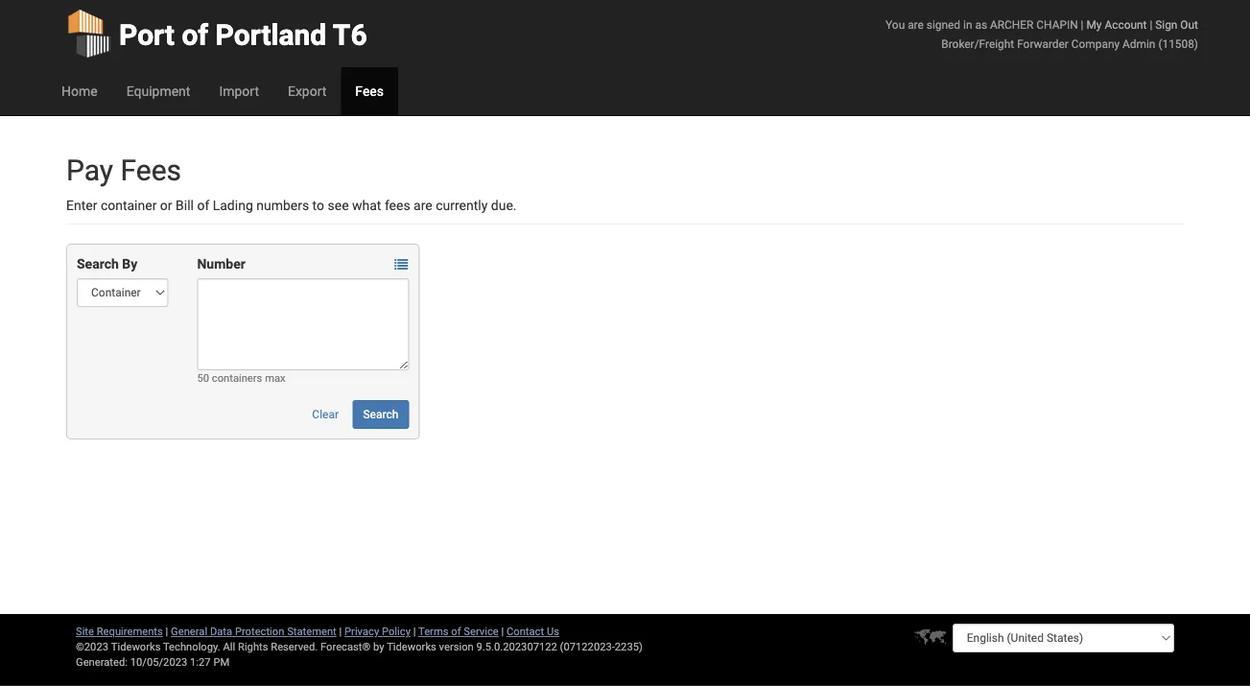 Task type: describe. For each thing, give the bounding box(es) containing it.
service
[[464, 625, 499, 638]]

bill
[[176, 197, 194, 213]]

10/05/2023
[[130, 656, 187, 669]]

forecast®
[[321, 641, 371, 653]]

1 vertical spatial of
[[197, 197, 210, 213]]

pay fees
[[66, 153, 181, 187]]

©2023 tideworks
[[76, 641, 161, 653]]

all
[[223, 641, 235, 653]]

out
[[1181, 18, 1199, 31]]

pm
[[213, 656, 230, 669]]

as
[[976, 18, 988, 31]]

what
[[352, 197, 382, 213]]

general data protection statement link
[[171, 625, 337, 638]]

in
[[964, 18, 973, 31]]

number
[[197, 256, 246, 272]]

home button
[[47, 67, 112, 115]]

port of portland t6 link
[[66, 0, 367, 67]]

privacy
[[345, 625, 379, 638]]

t6
[[333, 18, 367, 52]]

general
[[171, 625, 207, 638]]

container
[[101, 197, 157, 213]]

site requirements link
[[76, 625, 163, 638]]

0 vertical spatial of
[[182, 18, 208, 52]]

privacy policy link
[[345, 625, 411, 638]]

1 vertical spatial are
[[414, 197, 433, 213]]

search for search by
[[77, 256, 119, 272]]

fees inside popup button
[[356, 83, 384, 99]]

sign out link
[[1156, 18, 1199, 31]]

50
[[197, 372, 209, 384]]

tideworks
[[387, 641, 437, 653]]

pay
[[66, 153, 113, 187]]

policy
[[382, 625, 411, 638]]

currently
[[436, 197, 488, 213]]

clear
[[312, 408, 339, 421]]

containers
[[212, 372, 262, 384]]

clear button
[[302, 400, 349, 429]]

portland
[[216, 18, 327, 52]]

0 horizontal spatial fees
[[120, 153, 181, 187]]

or
[[160, 197, 172, 213]]

of inside site requirements | general data protection statement | privacy policy | terms of service | contact us ©2023 tideworks technology. all rights reserved. forecast® by tideworks version 9.5.0.202307122 (07122023-2235) generated: 10/05/2023 1:27 pm
[[451, 625, 461, 638]]

1:27
[[190, 656, 211, 669]]

site
[[76, 625, 94, 638]]

max
[[265, 372, 286, 384]]

archer
[[991, 18, 1034, 31]]

due.
[[491, 197, 517, 213]]

requirements
[[97, 625, 163, 638]]

enter
[[66, 197, 97, 213]]

search by
[[77, 256, 138, 272]]

import
[[219, 83, 259, 99]]

lading
[[213, 197, 253, 213]]

site requirements | general data protection statement | privacy policy | terms of service | contact us ©2023 tideworks technology. all rights reserved. forecast® by tideworks version 9.5.0.202307122 (07122023-2235) generated: 10/05/2023 1:27 pm
[[76, 625, 643, 669]]

you
[[886, 18, 905, 31]]

port of portland t6
[[119, 18, 367, 52]]

by
[[122, 256, 138, 272]]

sign
[[1156, 18, 1178, 31]]

show list image
[[395, 258, 408, 271]]

admin
[[1123, 37, 1156, 50]]

are inside you are signed in as archer chapin | my account | sign out broker/freight forwarder company admin (11508)
[[908, 18, 924, 31]]

| left sign
[[1150, 18, 1153, 31]]

contact
[[507, 625, 544, 638]]

protection
[[235, 625, 285, 638]]

port
[[119, 18, 175, 52]]

| up the tideworks
[[413, 625, 416, 638]]



Task type: vqa. For each thing, say whether or not it's contained in the screenshot.
2017/12/31 at the bottom of the page
no



Task type: locate. For each thing, give the bounding box(es) containing it.
search
[[77, 256, 119, 272], [363, 408, 399, 421]]

search left by on the left top of page
[[77, 256, 119, 272]]

statement
[[287, 625, 337, 638]]

terms of service link
[[419, 625, 499, 638]]

search right clear button
[[363, 408, 399, 421]]

1 horizontal spatial search
[[363, 408, 399, 421]]

1 horizontal spatial are
[[908, 18, 924, 31]]

chapin
[[1037, 18, 1079, 31]]

equipment button
[[112, 67, 205, 115]]

export
[[288, 83, 327, 99]]

my
[[1087, 18, 1102, 31]]

of right bill
[[197, 197, 210, 213]]

0 horizontal spatial search
[[77, 256, 119, 272]]

generated:
[[76, 656, 128, 669]]

| up forecast®
[[339, 625, 342, 638]]

search button
[[353, 400, 409, 429]]

import button
[[205, 67, 274, 115]]

of up version
[[451, 625, 461, 638]]

of
[[182, 18, 208, 52], [197, 197, 210, 213], [451, 625, 461, 638]]

account
[[1105, 18, 1148, 31]]

my account link
[[1087, 18, 1148, 31]]

by
[[373, 641, 385, 653]]

9.5.0.202307122
[[477, 641, 558, 653]]

fees down the t6
[[356, 83, 384, 99]]

search for search
[[363, 408, 399, 421]]

broker/freight
[[942, 37, 1015, 50]]

1 horizontal spatial fees
[[356, 83, 384, 99]]

| left general
[[166, 625, 168, 638]]

0 vertical spatial fees
[[356, 83, 384, 99]]

of right port
[[182, 18, 208, 52]]

(07122023-
[[560, 641, 615, 653]]

reserved.
[[271, 641, 318, 653]]

home
[[61, 83, 98, 99]]

to
[[313, 197, 324, 213]]

export button
[[274, 67, 341, 115]]

0 horizontal spatial are
[[414, 197, 433, 213]]

fees
[[385, 197, 411, 213]]

| left the my at the right of the page
[[1081, 18, 1084, 31]]

see
[[328, 197, 349, 213]]

2235)
[[615, 641, 643, 653]]

fees button
[[341, 67, 398, 115]]

2 vertical spatial of
[[451, 625, 461, 638]]

are right you
[[908, 18, 924, 31]]

technology.
[[163, 641, 220, 653]]

terms
[[419, 625, 449, 638]]

Number text field
[[197, 278, 409, 371]]

| up 9.5.0.202307122
[[502, 625, 504, 638]]

data
[[210, 625, 232, 638]]

enter container or bill of lading numbers to see what fees are currently due.
[[66, 197, 517, 213]]

0 vertical spatial are
[[908, 18, 924, 31]]

50 containers max
[[197, 372, 286, 384]]

|
[[1081, 18, 1084, 31], [1150, 18, 1153, 31], [166, 625, 168, 638], [339, 625, 342, 638], [413, 625, 416, 638], [502, 625, 504, 638]]

forwarder
[[1018, 37, 1069, 50]]

1 vertical spatial fees
[[120, 153, 181, 187]]

you are signed in as archer chapin | my account | sign out broker/freight forwarder company admin (11508)
[[886, 18, 1199, 50]]

company
[[1072, 37, 1120, 50]]

0 vertical spatial search
[[77, 256, 119, 272]]

rights
[[238, 641, 268, 653]]

us
[[547, 625, 560, 638]]

fees up or
[[120, 153, 181, 187]]

fees
[[356, 83, 384, 99], [120, 153, 181, 187]]

equipment
[[126, 83, 190, 99]]

are
[[908, 18, 924, 31], [414, 197, 433, 213]]

numbers
[[256, 197, 309, 213]]

version
[[439, 641, 474, 653]]

1 vertical spatial search
[[363, 408, 399, 421]]

are right the fees
[[414, 197, 433, 213]]

contact us link
[[507, 625, 560, 638]]

search inside button
[[363, 408, 399, 421]]

signed
[[927, 18, 961, 31]]

(11508)
[[1159, 37, 1199, 50]]



